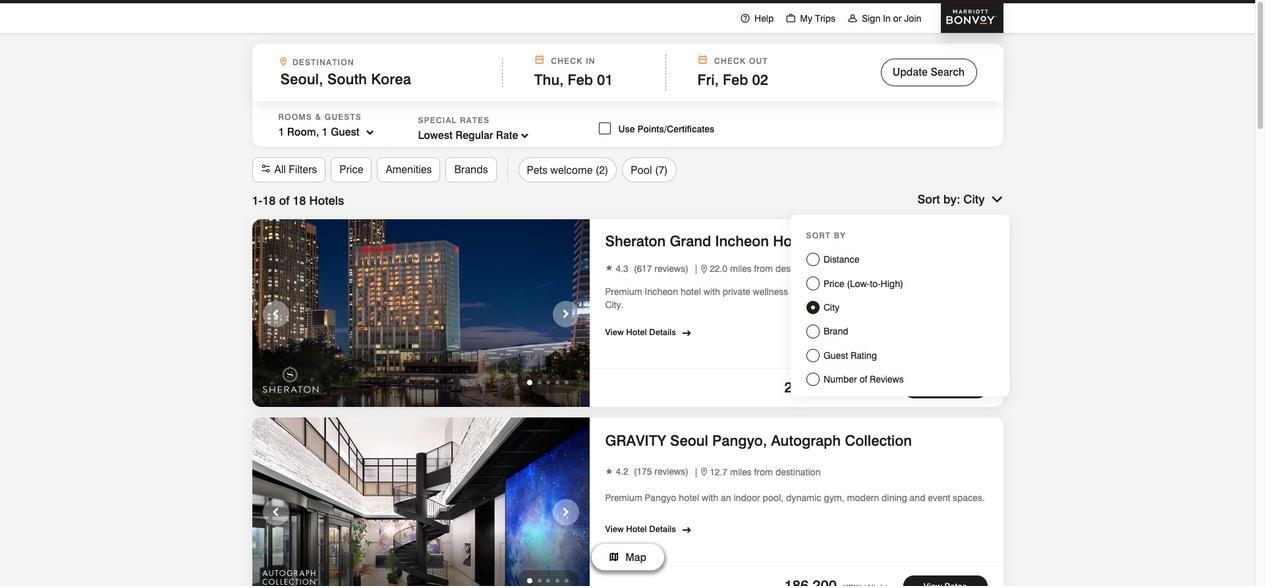 Task type: describe. For each thing, give the bounding box(es) containing it.
filters
[[289, 164, 317, 176]]

rooms
[[279, 112, 312, 122]]

:
[[957, 193, 961, 206]]

dropdown down image
[[518, 129, 532, 143]]

1 - 18 of 18 hotels
[[252, 194, 344, 208]]

guest
[[824, 351, 849, 361]]

all filters
[[275, 164, 317, 176]]

guest rating
[[824, 351, 878, 361]]

s image
[[261, 163, 271, 177]]

hotels
[[309, 194, 344, 208]]

01
[[597, 71, 614, 88]]

private
[[723, 287, 751, 297]]

autograph
[[771, 433, 841, 450]]

1
[[252, 194, 259, 208]]

617
[[637, 264, 652, 274]]

arrow down image
[[992, 193, 1004, 207]]

reviews for seoul
[[655, 467, 686, 478]]

sheraton
[[606, 233, 666, 250]]

of inside premium incheon hotel with private wellness spa and pool in the midst of songdo global city.
[[898, 287, 906, 297]]

hotel for sheraton grand incheon hotel
[[626, 327, 647, 338]]

city inside button
[[964, 193, 985, 206]]

sort by :
[[918, 193, 961, 206]]

by for sort by
[[835, 231, 846, 241]]

feb
[[568, 71, 593, 88]]

check in thu, feb 01
[[535, 56, 614, 88]]

22.0 miles from destination
[[710, 264, 821, 274]]

4.3 ( 617 reviews )
[[616, 264, 689, 274]]

) for grand
[[686, 264, 689, 274]]

sheraton grand incheon hotel
[[606, 233, 809, 250]]

(low-
[[847, 279, 870, 289]]

rating
[[851, 351, 878, 361]]

krw
[[844, 385, 861, 395]]

1 18 from the left
[[263, 194, 276, 208]]

next image for sheraton
[[558, 305, 574, 324]]

spa
[[791, 287, 806, 297]]

view hotel details for gravity
[[606, 524, 676, 534]]

and inside premium incheon hotel with private wellness spa and pool in the midst of songdo global city.
[[809, 287, 825, 297]]

1 vertical spatial and
[[910, 493, 926, 504]]

sign
[[862, 13, 881, 23]]

amenities button
[[377, 158, 441, 183]]

sign in or join
[[862, 13, 922, 23]]

my trips
[[801, 13, 836, 23]]

destination
[[293, 57, 355, 67]]

price for price (low-to-high)
[[824, 279, 845, 289]]

(7)
[[655, 164, 668, 177]]

in
[[586, 56, 596, 66]]

sheraton brand icon image
[[263, 372, 319, 396]]

xs image for grand
[[701, 265, 708, 273]]

brand
[[824, 327, 849, 337]]

( for sheraton
[[634, 264, 637, 274]]

sheraton grand incheon hotel button
[[606, 230, 813, 253]]

gravity seoul pangyo, autograph collection button
[[606, 430, 916, 453]]

map
[[626, 552, 647, 564]]

event
[[929, 493, 951, 504]]

spaces.
[[953, 493, 986, 504]]

trips
[[815, 13, 836, 23]]

4.2
[[616, 467, 629, 478]]

update search button
[[881, 59, 977, 86]]

the
[[858, 287, 871, 297]]

pool,
[[763, 493, 784, 504]]

amenities
[[386, 164, 432, 176]]

view hotel details button for sheraton
[[606, 322, 680, 339]]

of inside number of reviews menu
[[860, 375, 868, 385]]

city button
[[964, 191, 1004, 208]]

pool
[[631, 164, 652, 177]]

city.
[[606, 300, 624, 310]]

pool                 (7)
[[631, 164, 668, 177]]

4.2 ( 175 reviews )
[[616, 467, 689, 478]]

next image for gravity
[[558, 504, 574, 523]]

my trips button
[[780, 0, 842, 34]]

( for gravity
[[634, 467, 637, 478]]

brands
[[455, 164, 488, 176]]

midst
[[873, 287, 896, 297]]

previous image for gravity seoul pangyo, autograph collection
[[268, 504, 284, 523]]

miles for incheon
[[730, 264, 752, 274]]

sort for sort by
[[807, 231, 831, 241]]

brands button
[[446, 158, 497, 183]]

(2)
[[596, 164, 609, 177]]

all filters button
[[252, 158, 326, 183]]

thin image
[[786, 13, 797, 23]]

from for incheon
[[755, 264, 773, 274]]

seoul
[[671, 433, 709, 450]]

by for sort by :
[[944, 193, 957, 206]]

details for gravity
[[650, 524, 676, 534]]

view for gravity seoul pangyo, autograph collection
[[606, 524, 624, 534]]

number of reviews menu
[[807, 373, 994, 387]]

4.3
[[616, 264, 629, 274]]

xs image for seoul
[[701, 468, 708, 477]]

welcome
[[551, 164, 593, 177]]

global
[[944, 287, 971, 297]]

check
[[551, 56, 583, 66]]

dynamic
[[787, 493, 822, 504]]

guest rating menu
[[807, 349, 994, 363]]

) for seoul
[[686, 467, 689, 478]]

premium pangyo hotel with an indoor pool, dynamic gym, modern dining and event spaces.
[[606, 493, 986, 504]]

view hotel details for sheraton
[[606, 327, 676, 338]]

view for sheraton grand incheon hotel
[[606, 327, 624, 338]]

my
[[801, 13, 813, 23]]

| for grand
[[694, 264, 699, 274]]

pets welcome                 (2)
[[527, 164, 609, 177]]

rooms & guests
[[279, 112, 362, 122]]

with for grand
[[704, 287, 721, 297]]

12.7 miles from destination
[[710, 467, 821, 478]]

number of reviews
[[824, 375, 904, 385]]

235,200
[[785, 379, 837, 396]]

12.7
[[710, 467, 728, 478]]

join
[[905, 13, 922, 23]]



Task type: locate. For each thing, give the bounding box(es) containing it.
special rates
[[418, 115, 490, 125]]

2 previous image from the top
[[268, 504, 284, 523]]

1 from from the top
[[755, 264, 773, 274]]

2 view hotel details from the top
[[606, 524, 676, 534]]

1 premium from the top
[[606, 287, 643, 297]]

xs image left 22.0
[[701, 265, 708, 273]]

thin image left sign
[[848, 13, 858, 23]]

1 thin image from the left
[[740, 13, 751, 23]]

1 vertical spatial incheon
[[645, 287, 679, 297]]

hotel for grand
[[681, 287, 701, 297]]

wellness
[[753, 287, 789, 297]]

details down 4.3 ( 617 reviews )
[[650, 327, 676, 338]]

premium
[[606, 287, 643, 297], [606, 493, 643, 504]]

1 xs image from the top
[[701, 265, 708, 273]]

1 vertical spatial view
[[606, 524, 624, 534]]

details
[[650, 327, 676, 338], [650, 524, 676, 534]]

1 vertical spatial hotel
[[679, 493, 700, 504]]

rates
[[460, 115, 490, 125]]

hotel inside the sheraton grand incheon hotel button
[[773, 233, 809, 250]]

1 horizontal spatial price
[[824, 279, 845, 289]]

0 vertical spatial next image
[[558, 305, 574, 324]]

an
[[721, 493, 732, 504]]

and left event
[[910, 493, 926, 504]]

modern
[[847, 493, 880, 504]]

)
[[686, 264, 689, 274], [686, 467, 689, 478]]

1 vertical spatial premium
[[606, 493, 643, 504]]

1 horizontal spatial thin image
[[848, 13, 858, 23]]

view hotel details button up map
[[606, 519, 680, 536]]

2 vertical spatial hotel
[[626, 524, 647, 534]]

indoor
[[734, 493, 761, 504]]

0 horizontal spatial by
[[835, 231, 846, 241]]

hotel for seoul
[[679, 493, 700, 504]]

pool
[[827, 287, 845, 297]]

-
[[259, 194, 263, 208]]

brand menu
[[807, 325, 994, 339]]

0 vertical spatial (
[[634, 264, 637, 274]]

city down pool
[[824, 303, 840, 313]]

1 horizontal spatial incheon
[[716, 233, 769, 250]]

update
[[893, 66, 928, 78]]

gravity
[[606, 433, 667, 450]]

view
[[606, 327, 624, 338], [606, 524, 624, 534]]

0 vertical spatial destination
[[776, 264, 821, 274]]

destination up spa
[[776, 264, 821, 274]]

0 vertical spatial view
[[606, 327, 624, 338]]

0 vertical spatial price
[[340, 164, 364, 176]]

1 vertical spatial view hotel details
[[606, 524, 676, 534]]

city inside menu
[[824, 303, 840, 313]]

city menu
[[807, 301, 994, 315]]

lobby image
[[252, 418, 590, 587]]

reviews
[[655, 264, 686, 274], [655, 467, 686, 478]]

by
[[944, 193, 957, 206], [835, 231, 846, 241]]

of
[[279, 194, 290, 208], [898, 287, 906, 297], [860, 375, 868, 385]]

0 vertical spatial of
[[279, 194, 290, 208]]

incheon down 4.3 ( 617 reviews )
[[645, 287, 679, 297]]

in
[[848, 287, 855, 297]]

0 horizontal spatial thin image
[[740, 13, 751, 23]]

previous image for sheraton grand incheon hotel
[[268, 305, 284, 324]]

| left 12.7
[[694, 467, 699, 478]]

2 xs image from the top
[[701, 468, 708, 477]]

pool                 (7) button
[[623, 158, 677, 183]]

gravity seoul pangyo, autograph collection
[[606, 433, 912, 450]]

in
[[884, 13, 891, 23]]

0 vertical spatial hotel
[[773, 233, 809, 250]]

xs image left 12.7
[[701, 468, 708, 477]]

help
[[755, 13, 774, 23]]

/
[[864, 385, 866, 395]]

0 vertical spatial hotel
[[681, 287, 701, 297]]

view hotel details button down 'city.'
[[606, 322, 680, 339]]

number
[[824, 375, 857, 385]]

(
[[634, 264, 637, 274], [634, 467, 637, 478]]

miles
[[730, 264, 752, 274], [730, 467, 752, 478]]

1 miles from the top
[[730, 264, 752, 274]]

2 premium from the top
[[606, 493, 643, 504]]

|
[[694, 264, 699, 274], [694, 467, 699, 478]]

from up wellness
[[755, 264, 773, 274]]

hotel
[[681, 287, 701, 297], [679, 493, 700, 504]]

next image
[[558, 305, 574, 324], [558, 504, 574, 523]]

details for sheraton
[[650, 327, 676, 338]]

0 horizontal spatial city
[[824, 303, 840, 313]]

or
[[894, 13, 902, 23]]

miles right 12.7
[[730, 467, 752, 478]]

1 previous image from the top
[[268, 305, 284, 324]]

2 view hotel details button from the top
[[606, 519, 680, 536]]

( right 4.3
[[634, 264, 637, 274]]

1 vertical spatial previous image
[[268, 504, 284, 523]]

collection
[[845, 433, 912, 450]]

1 vertical spatial details
[[650, 524, 676, 534]]

sort for sort by :
[[918, 193, 941, 206]]

premium for gravity seoul pangyo, autograph collection
[[606, 493, 643, 504]]

gym,
[[824, 493, 845, 504]]

price up hotels
[[340, 164, 364, 176]]

1 horizontal spatial of
[[860, 375, 868, 385]]

1 horizontal spatial sort
[[918, 193, 941, 206]]

pets welcome                 (2) button
[[519, 158, 617, 183]]

update search
[[893, 66, 965, 78]]

2 next image from the top
[[558, 504, 574, 523]]

songdo
[[909, 287, 942, 297]]

1 vertical spatial of
[[898, 287, 906, 297]]

175
[[637, 467, 652, 478]]

0 vertical spatial reviews
[[655, 264, 686, 274]]

235,200 krw / night
[[785, 379, 888, 396]]

1 | from the top
[[694, 264, 699, 274]]

0 vertical spatial premium
[[606, 287, 643, 297]]

reviews right 617
[[655, 264, 686, 274]]

miles for pangyo,
[[730, 467, 752, 478]]

hotel inside premium incheon hotel with private wellness spa and pool in the midst of songdo global city.
[[681, 287, 701, 297]]

&
[[316, 112, 322, 122]]

city right : at the right of page
[[964, 193, 985, 206]]

by left city button
[[944, 193, 957, 206]]

1 vertical spatial destination
[[776, 467, 821, 478]]

None search field
[[252, 44, 1004, 150]]

1 reviews from the top
[[655, 264, 686, 274]]

1 destination from the top
[[776, 264, 821, 274]]

of left night
[[860, 375, 868, 385]]

xs image
[[701, 265, 708, 273], [701, 468, 708, 477]]

hotel down 617
[[626, 327, 647, 338]]

0 vertical spatial view hotel details button
[[606, 322, 680, 339]]

thin image inside help link
[[740, 13, 751, 23]]

pangyo,
[[713, 433, 767, 450]]

night
[[868, 385, 888, 395]]

reviews for grand
[[655, 264, 686, 274]]

2 vertical spatial of
[[860, 375, 868, 385]]

1 ) from the top
[[686, 264, 689, 274]]

2 | from the top
[[694, 467, 699, 478]]

high)
[[881, 279, 904, 289]]

incheon inside the sheraton grand incheon hotel button
[[716, 233, 769, 250]]

from for pangyo,
[[755, 467, 773, 478]]

0 vertical spatial sort
[[918, 193, 941, 206]]

hotel down 4.3 ( 617 reviews )
[[681, 287, 701, 297]]

view down 'city.'
[[606, 327, 624, 338]]

2 details from the top
[[650, 524, 676, 534]]

thu,
[[535, 71, 564, 88]]

0 vertical spatial with
[[704, 287, 721, 297]]

0 vertical spatial by
[[944, 193, 957, 206]]

price button
[[331, 158, 372, 183]]

to-
[[870, 279, 881, 289]]

price (low-to-high) menu
[[807, 277, 994, 291]]

reviews right 175
[[655, 467, 686, 478]]

view hotel details up map
[[606, 524, 676, 534]]

0 vertical spatial incheon
[[716, 233, 769, 250]]

grand
[[670, 233, 712, 250]]

1 details from the top
[[650, 327, 676, 338]]

1 vertical spatial miles
[[730, 467, 752, 478]]

1 next image from the top
[[558, 305, 574, 324]]

0 horizontal spatial price
[[340, 164, 364, 176]]

thin image for sign in or join
[[848, 13, 858, 23]]

1 vertical spatial sort
[[807, 231, 831, 241]]

view hotel details button
[[606, 322, 680, 339], [606, 519, 680, 536]]

distance
[[824, 255, 860, 265]]

thin image for help
[[740, 13, 751, 23]]

1 vertical spatial )
[[686, 467, 689, 478]]

hotel up map
[[626, 524, 647, 534]]

hotel for gravity seoul pangyo, autograph collection
[[626, 524, 647, 534]]

0 vertical spatial miles
[[730, 264, 752, 274]]

with down 22.0
[[704, 287, 721, 297]]

2 18 from the left
[[293, 194, 306, 208]]

235,200 button
[[785, 379, 837, 396]]

1 vertical spatial reviews
[[655, 467, 686, 478]]

1 vertical spatial by
[[835, 231, 846, 241]]

0 horizontal spatial and
[[809, 287, 825, 297]]

2 ) from the top
[[686, 467, 689, 478]]

22.0
[[710, 264, 728, 274]]

2 destination from the top
[[776, 467, 821, 478]]

2 from from the top
[[755, 467, 773, 478]]

and right spa
[[809, 287, 825, 297]]

city
[[964, 193, 985, 206], [824, 303, 840, 313]]

18
[[263, 194, 276, 208], [293, 194, 306, 208]]

1 vertical spatial next image
[[558, 504, 574, 523]]

2 horizontal spatial of
[[898, 287, 906, 297]]

premium down 4.2
[[606, 493, 643, 504]]

map image
[[609, 550, 620, 560]]

incheon inside premium incheon hotel with private wellness spa and pool in the midst of songdo global city.
[[645, 287, 679, 297]]

( right 4.2
[[634, 467, 637, 478]]

0 horizontal spatial sort
[[807, 231, 831, 241]]

1 ( from the top
[[634, 264, 637, 274]]

price for price
[[340, 164, 364, 176]]

1 vertical spatial price
[[824, 279, 845, 289]]

destination for autograph
[[776, 467, 821, 478]]

1 view hotel details from the top
[[606, 327, 676, 338]]

reviews
[[870, 375, 904, 385]]

0 vertical spatial view hotel details
[[606, 327, 676, 338]]

1 vertical spatial city
[[824, 303, 840, 313]]

1 vertical spatial view hotel details button
[[606, 519, 680, 536]]

incheon
[[716, 233, 769, 250], [645, 287, 679, 297]]

guests
[[325, 112, 362, 122]]

2 miles from the top
[[730, 467, 752, 478]]

| left 22.0
[[694, 264, 699, 274]]

1 vertical spatial from
[[755, 467, 773, 478]]

with inside premium incheon hotel with private wellness spa and pool in the midst of songdo global city.
[[704, 287, 721, 297]]

by up distance at the right
[[835, 231, 846, 241]]

previous image
[[268, 305, 284, 324], [268, 504, 284, 523]]

1 vertical spatial xs image
[[701, 468, 708, 477]]

1 view from the top
[[606, 327, 624, 338]]

view hotel details
[[606, 327, 676, 338], [606, 524, 676, 534]]

0 vertical spatial city
[[964, 193, 985, 206]]

miles right 22.0
[[730, 264, 752, 274]]

) down grand
[[686, 264, 689, 274]]

pets
[[527, 164, 548, 177]]

0 vertical spatial and
[[809, 287, 825, 297]]

price inside button
[[340, 164, 364, 176]]

thin image
[[740, 13, 751, 23], [848, 13, 858, 23]]

autograph collection brand icon image
[[263, 572, 318, 587]]

view up map icon at the bottom left of the page
[[606, 524, 624, 534]]

details down pangyo
[[650, 524, 676, 534]]

1 vertical spatial hotel
[[626, 327, 647, 338]]

view hotel details down 'city.'
[[606, 327, 676, 338]]

thin image inside sign in or join button
[[848, 13, 858, 23]]

1 horizontal spatial and
[[910, 493, 926, 504]]

0 vertical spatial )
[[686, 264, 689, 274]]

price left in
[[824, 279, 845, 289]]

0 vertical spatial xs image
[[701, 265, 708, 273]]

all
[[275, 164, 286, 176]]

incheon up "22.0 miles from destination"
[[716, 233, 769, 250]]

sort left : at the right of page
[[918, 193, 941, 206]]

1 vertical spatial with
[[702, 493, 719, 504]]

distance menu
[[807, 253, 994, 267]]

exterior image
[[252, 220, 590, 409]]

0 horizontal spatial incheon
[[645, 287, 679, 297]]

price
[[340, 164, 364, 176], [824, 279, 845, 289]]

of right -
[[279, 194, 290, 208]]

premium for sheraton grand incheon hotel
[[606, 287, 643, 297]]

none search field containing thu, feb 01
[[252, 44, 1004, 150]]

0 vertical spatial details
[[650, 327, 676, 338]]

1 horizontal spatial city
[[964, 193, 985, 206]]

price (low-to-high)
[[824, 279, 904, 289]]

premium up 'city.'
[[606, 287, 643, 297]]

2 ( from the top
[[634, 467, 637, 478]]

1 vertical spatial |
[[694, 467, 699, 478]]

premium inside premium incheon hotel with private wellness spa and pool in the midst of songdo global city.
[[606, 287, 643, 297]]

hotel up "22.0 miles from destination"
[[773, 233, 809, 250]]

0 vertical spatial |
[[694, 264, 699, 274]]

search
[[931, 66, 965, 78]]

with left 'an'
[[702, 493, 719, 504]]

2 view from the top
[[606, 524, 624, 534]]

1 view hotel details button from the top
[[606, 322, 680, 339]]

18 left hotels
[[293, 194, 306, 208]]

price inside menu
[[824, 279, 845, 289]]

from up pool,
[[755, 467, 773, 478]]

thin image left help at right
[[740, 13, 751, 23]]

with for seoul
[[702, 493, 719, 504]]

| for seoul
[[694, 467, 699, 478]]

of up city menu
[[898, 287, 906, 297]]

dining
[[882, 493, 908, 504]]

2 thin image from the left
[[848, 13, 858, 23]]

0 horizontal spatial 18
[[263, 194, 276, 208]]

0 horizontal spatial of
[[279, 194, 290, 208]]

destination up premium pangyo hotel with an indoor pool, dynamic gym, modern dining and event spaces.
[[776, 467, 821, 478]]

1 horizontal spatial by
[[944, 193, 957, 206]]

view hotel details button for gravity
[[606, 519, 680, 536]]

destination for hotel
[[776, 264, 821, 274]]

0 vertical spatial from
[[755, 264, 773, 274]]

1 vertical spatial (
[[634, 467, 637, 478]]

help link
[[735, 0, 780, 34]]

pangyo
[[645, 493, 677, 504]]

hotel right pangyo
[[679, 493, 700, 504]]

1 horizontal spatial 18
[[293, 194, 306, 208]]

sort up distance at the right
[[807, 231, 831, 241]]

) down the seoul
[[686, 467, 689, 478]]

18 right '1'
[[263, 194, 276, 208]]

2 reviews from the top
[[655, 467, 686, 478]]

0 vertical spatial previous image
[[268, 305, 284, 324]]



Task type: vqa. For each thing, say whether or not it's contained in the screenshot.
|
yes



